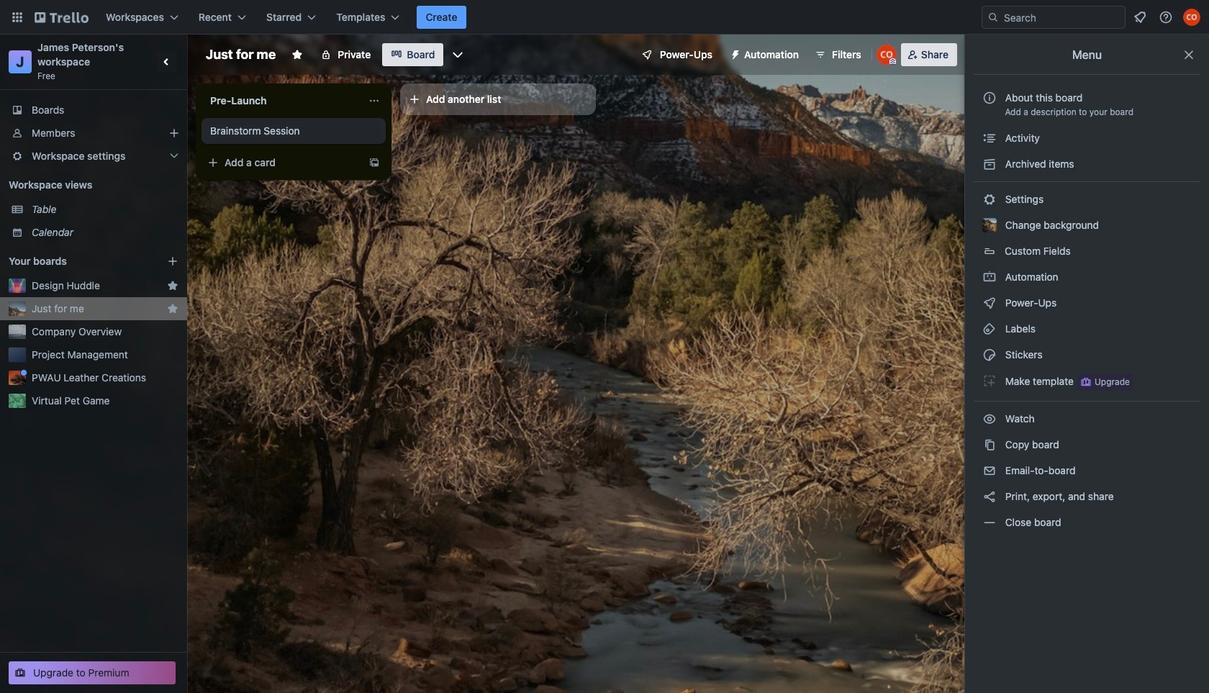 Task type: describe. For each thing, give the bounding box(es) containing it.
Search field
[[999, 7, 1125, 27]]

christina overa (christinaovera) image
[[877, 45, 897, 65]]

Board name text field
[[199, 43, 283, 66]]

customize views image
[[451, 48, 465, 62]]

open information menu image
[[1159, 10, 1173, 24]]

workspace navigation collapse icon image
[[157, 52, 177, 72]]

0 notifications image
[[1131, 9, 1149, 26]]

5 sm image from the top
[[982, 438, 997, 452]]

2 starred icon image from the top
[[167, 303, 179, 315]]

4 sm image from the top
[[982, 348, 997, 362]]

1 starred icon image from the top
[[167, 280, 179, 292]]



Task type: vqa. For each thing, say whether or not it's contained in the screenshot.
JOIN
no



Task type: locate. For each thing, give the bounding box(es) containing it.
back to home image
[[35, 6, 89, 29]]

add board image
[[167, 256, 179, 267]]

0 vertical spatial starred icon image
[[167, 280, 179, 292]]

1 vertical spatial starred icon image
[[167, 303, 179, 315]]

1 sm image from the top
[[982, 131, 997, 145]]

sm image
[[724, 43, 744, 63], [982, 157, 997, 171], [982, 192, 997, 207], [982, 270, 997, 284], [982, 374, 997, 388], [982, 412, 997, 426], [982, 464, 997, 478], [982, 489, 997, 504], [982, 515, 997, 530]]

primary element
[[0, 0, 1209, 35]]

christina overa (christinaovera) image
[[1183, 9, 1201, 26]]

2 sm image from the top
[[982, 296, 997, 310]]

this member is an admin of this board. image
[[889, 58, 896, 65]]

None text field
[[202, 89, 363, 112]]

star or unstar board image
[[292, 49, 303, 60]]

search image
[[988, 12, 999, 23]]

starred icon image
[[167, 280, 179, 292], [167, 303, 179, 315]]

your boards with 6 items element
[[9, 253, 145, 270]]

create from template… image
[[369, 157, 380, 168]]

sm image
[[982, 131, 997, 145], [982, 296, 997, 310], [982, 322, 997, 336], [982, 348, 997, 362], [982, 438, 997, 452]]

3 sm image from the top
[[982, 322, 997, 336]]



